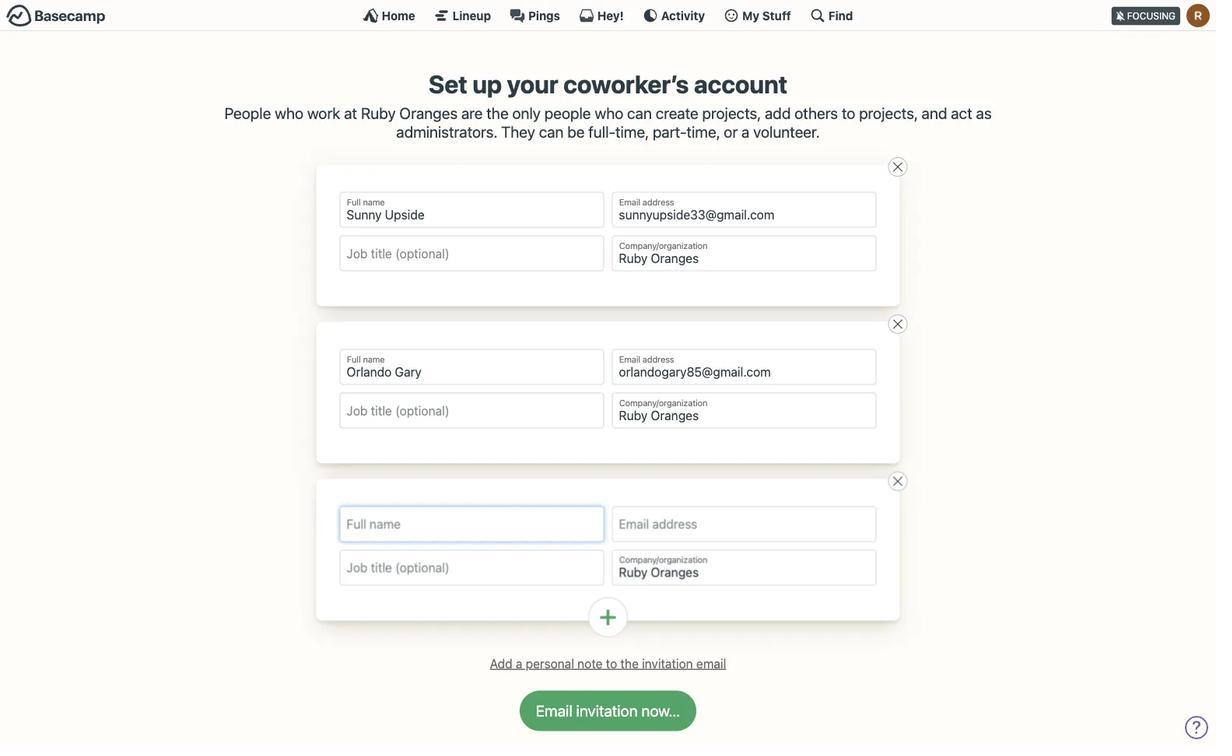 Task type: describe. For each thing, give the bounding box(es) containing it.
as
[[977, 104, 992, 122]]

at
[[344, 104, 357, 122]]

oranges
[[400, 104, 458, 122]]

email
[[697, 656, 727, 671]]

home
[[382, 9, 416, 22]]

activity link
[[643, 8, 705, 23]]

pings
[[529, 9, 560, 22]]

ruby image
[[1187, 4, 1211, 27]]

2 name from the top
[[363, 354, 385, 365]]

2 projects, from the left
[[860, 104, 918, 122]]

job title (optional) text field for second company/organization text field from the top
[[340, 550, 605, 586]]

my stuff
[[743, 9, 792, 22]]

administrators.
[[396, 123, 498, 141]]

the inside the set up your coworker's account people who work at ruby oranges are the only people who can create projects, add others to projects, and act as administrators. they can be full-time, part-time, or a volunteer.
[[487, 104, 509, 122]]

my stuff button
[[724, 8, 792, 23]]

1 who from the left
[[275, 104, 304, 122]]

invitation
[[642, 656, 693, 671]]

only
[[513, 104, 541, 122]]

0 horizontal spatial can
[[539, 123, 564, 141]]

add
[[490, 656, 513, 671]]

Job title (optional) text field
[[340, 393, 605, 429]]

1 company/organization text field from the top
[[612, 236, 877, 271]]

focusing
[[1128, 11, 1176, 21]]

part-
[[653, 123, 687, 141]]

company/organization for third email address email field from the bottom
[[620, 241, 708, 251]]

set
[[429, 69, 468, 99]]

lineup
[[453, 9, 491, 22]]

1 time, from the left
[[616, 123, 649, 141]]

act
[[952, 104, 973, 122]]

1 email from the top
[[620, 197, 641, 207]]

or
[[724, 123, 738, 141]]

2 time, from the left
[[687, 123, 721, 141]]

add a personal note to the invitation email
[[490, 656, 727, 671]]

full-
[[589, 123, 616, 141]]

are
[[462, 104, 483, 122]]

2 who from the left
[[595, 104, 624, 122]]

Company/organization text field
[[612, 393, 877, 429]]

main element
[[0, 0, 1217, 31]]

1 projects, from the left
[[703, 104, 762, 122]]

up
[[473, 69, 502, 99]]

be
[[568, 123, 585, 141]]

they
[[502, 123, 536, 141]]

Full name text field
[[340, 349, 605, 385]]

people
[[545, 104, 591, 122]]

2 full name text field from the top
[[340, 507, 605, 542]]

job title (optional) text field for 1st company/organization text field from the top of the page
[[340, 236, 605, 271]]

2 email from the top
[[620, 354, 641, 365]]

activity
[[662, 9, 705, 22]]

3 company/organization from the top
[[620, 555, 708, 566]]

1 horizontal spatial can
[[628, 104, 652, 122]]



Task type: vqa. For each thing, say whether or not it's contained in the screenshot.
Project
no



Task type: locate. For each thing, give the bounding box(es) containing it.
time, left part- at the top right of the page
[[616, 123, 649, 141]]

can left be at the top left of page
[[539, 123, 564, 141]]

0 horizontal spatial to
[[606, 656, 618, 671]]

time,
[[616, 123, 649, 141], [687, 123, 721, 141]]

work
[[307, 104, 341, 122]]

0 horizontal spatial who
[[275, 104, 304, 122]]

email address
[[620, 197, 675, 207], [620, 354, 675, 365]]

projects, left and on the top
[[860, 104, 918, 122]]

2 company/organization from the top
[[620, 398, 708, 408]]

pings button
[[510, 8, 560, 23]]

0 vertical spatial the
[[487, 104, 509, 122]]

1 vertical spatial name
[[363, 354, 385, 365]]

3 email address email field from the top
[[612, 507, 877, 542]]

the
[[487, 104, 509, 122], [621, 656, 639, 671]]

1 vertical spatial job title (optional) text field
[[340, 550, 605, 586]]

1 horizontal spatial a
[[742, 123, 750, 141]]

others
[[795, 104, 839, 122]]

the left invitation at the right bottom of the page
[[621, 656, 639, 671]]

who
[[275, 104, 304, 122], [595, 104, 624, 122]]

can down coworker's
[[628, 104, 652, 122]]

0 vertical spatial job title (optional) text field
[[340, 236, 605, 271]]

full for first full name text box from the top
[[347, 197, 361, 207]]

Job title (optional) text field
[[340, 236, 605, 271], [340, 550, 605, 586]]

a right add
[[516, 656, 523, 671]]

note
[[578, 656, 603, 671]]

full name for third email address email field from the bottom
[[347, 197, 385, 207]]

0 vertical spatial email address
[[620, 197, 675, 207]]

Company/organization text field
[[612, 236, 877, 271], [612, 550, 877, 586]]

1 vertical spatial the
[[621, 656, 639, 671]]

email address for second email address email field from the bottom
[[620, 354, 675, 365]]

personal
[[526, 656, 575, 671]]

hey!
[[598, 9, 624, 22]]

2 company/organization text field from the top
[[612, 550, 877, 586]]

volunteer.
[[754, 123, 820, 141]]

full for full name text field
[[347, 354, 361, 365]]

1 vertical spatial email address
[[620, 354, 675, 365]]

0 vertical spatial email address email field
[[612, 192, 877, 228]]

1 vertical spatial a
[[516, 656, 523, 671]]

1 vertical spatial full name
[[347, 354, 385, 365]]

your
[[507, 69, 559, 99]]

0 vertical spatial full name
[[347, 197, 385, 207]]

0 vertical spatial to
[[842, 104, 856, 122]]

people
[[225, 104, 271, 122]]

ruby
[[361, 104, 396, 122]]

1 vertical spatial address
[[643, 354, 675, 365]]

1 vertical spatial email
[[620, 354, 641, 365]]

to inside button
[[606, 656, 618, 671]]

a right or
[[742, 123, 750, 141]]

email address for third email address email field from the bottom
[[620, 197, 675, 207]]

0 horizontal spatial projects,
[[703, 104, 762, 122]]

to
[[842, 104, 856, 122], [606, 656, 618, 671]]

0 vertical spatial full name text field
[[340, 192, 605, 228]]

a inside the set up your coworker's account people who work at ruby oranges are the only people who can create projects, add others to projects, and act as administrators. they can be full-time, part-time, or a volunteer.
[[742, 123, 750, 141]]

add a personal note to the invitation email button
[[484, 652, 733, 675]]

0 vertical spatial company/organization text field
[[612, 236, 877, 271]]

a inside add a personal note to the invitation email button
[[516, 656, 523, 671]]

1 horizontal spatial projects,
[[860, 104, 918, 122]]

1 vertical spatial company/organization text field
[[612, 550, 877, 586]]

1 vertical spatial to
[[606, 656, 618, 671]]

0 vertical spatial email
[[620, 197, 641, 207]]

coworker's
[[564, 69, 689, 99]]

2 email address email field from the top
[[612, 349, 877, 385]]

add
[[765, 104, 791, 122]]

the right are
[[487, 104, 509, 122]]

find button
[[810, 8, 854, 23]]

focusing button
[[1112, 0, 1217, 30]]

1 vertical spatial email address email field
[[612, 349, 877, 385]]

company/organization for second email address email field from the bottom
[[620, 398, 708, 408]]

1 job title (optional) text field from the top
[[340, 236, 605, 271]]

to inside the set up your coworker's account people who work at ruby oranges are the only people who can create projects, add others to projects, and act as administrators. they can be full-time, part-time, or a volunteer.
[[842, 104, 856, 122]]

1 vertical spatial full
[[347, 354, 361, 365]]

2 email address from the top
[[620, 354, 675, 365]]

2 job title (optional) text field from the top
[[340, 550, 605, 586]]

1 horizontal spatial who
[[595, 104, 624, 122]]

Email address email field
[[612, 192, 877, 228], [612, 349, 877, 385], [612, 507, 877, 542]]

1 vertical spatial company/organization
[[620, 398, 708, 408]]

2 address from the top
[[643, 354, 675, 365]]

who up "full-"
[[595, 104, 624, 122]]

stuff
[[763, 9, 792, 22]]

home link
[[363, 8, 416, 23]]

projects,
[[703, 104, 762, 122], [860, 104, 918, 122]]

full
[[347, 197, 361, 207], [347, 354, 361, 365]]

None submit
[[520, 691, 697, 732]]

projects, up or
[[703, 104, 762, 122]]

0 vertical spatial address
[[643, 197, 675, 207]]

1 email address email field from the top
[[612, 192, 877, 228]]

create
[[656, 104, 699, 122]]

email
[[620, 197, 641, 207], [620, 354, 641, 365]]

0 horizontal spatial time,
[[616, 123, 649, 141]]

the inside button
[[621, 656, 639, 671]]

1 horizontal spatial the
[[621, 656, 639, 671]]

account
[[694, 69, 788, 99]]

name
[[363, 197, 385, 207], [363, 354, 385, 365]]

1 name from the top
[[363, 197, 385, 207]]

0 vertical spatial company/organization
[[620, 241, 708, 251]]

to right note
[[606, 656, 618, 671]]

full name for second email address email field from the bottom
[[347, 354, 385, 365]]

1 horizontal spatial time,
[[687, 123, 721, 141]]

0 vertical spatial full
[[347, 197, 361, 207]]

1 full name text field from the top
[[340, 192, 605, 228]]

full name
[[347, 197, 385, 207], [347, 354, 385, 365]]

lineup link
[[434, 8, 491, 23]]

1 vertical spatial full name text field
[[340, 507, 605, 542]]

0 vertical spatial a
[[742, 123, 750, 141]]

2 full name from the top
[[347, 354, 385, 365]]

1 full name from the top
[[347, 197, 385, 207]]

1 horizontal spatial to
[[842, 104, 856, 122]]

hey! button
[[579, 8, 624, 23]]

address
[[643, 197, 675, 207], [643, 354, 675, 365]]

set up your coworker's account people who work at ruby oranges are the only people who can create projects, add others to projects, and act as administrators. they can be full-time, part-time, or a volunteer.
[[225, 69, 992, 141]]

a
[[742, 123, 750, 141], [516, 656, 523, 671]]

company/organization
[[620, 241, 708, 251], [620, 398, 708, 408], [620, 555, 708, 566]]

1 full from the top
[[347, 197, 361, 207]]

0 horizontal spatial the
[[487, 104, 509, 122]]

Full name text field
[[340, 192, 605, 228], [340, 507, 605, 542]]

1 company/organization from the top
[[620, 241, 708, 251]]

2 full from the top
[[347, 354, 361, 365]]

switch accounts image
[[6, 4, 106, 28]]

to right others
[[842, 104, 856, 122]]

2 vertical spatial company/organization
[[620, 555, 708, 566]]

can
[[628, 104, 652, 122], [539, 123, 564, 141]]

and
[[922, 104, 948, 122]]

time, left or
[[687, 123, 721, 141]]

my
[[743, 9, 760, 22]]

find
[[829, 9, 854, 22]]

0 vertical spatial name
[[363, 197, 385, 207]]

2 vertical spatial email address email field
[[612, 507, 877, 542]]

1 email address from the top
[[620, 197, 675, 207]]

who left work
[[275, 104, 304, 122]]

0 horizontal spatial a
[[516, 656, 523, 671]]

1 address from the top
[[643, 197, 675, 207]]



